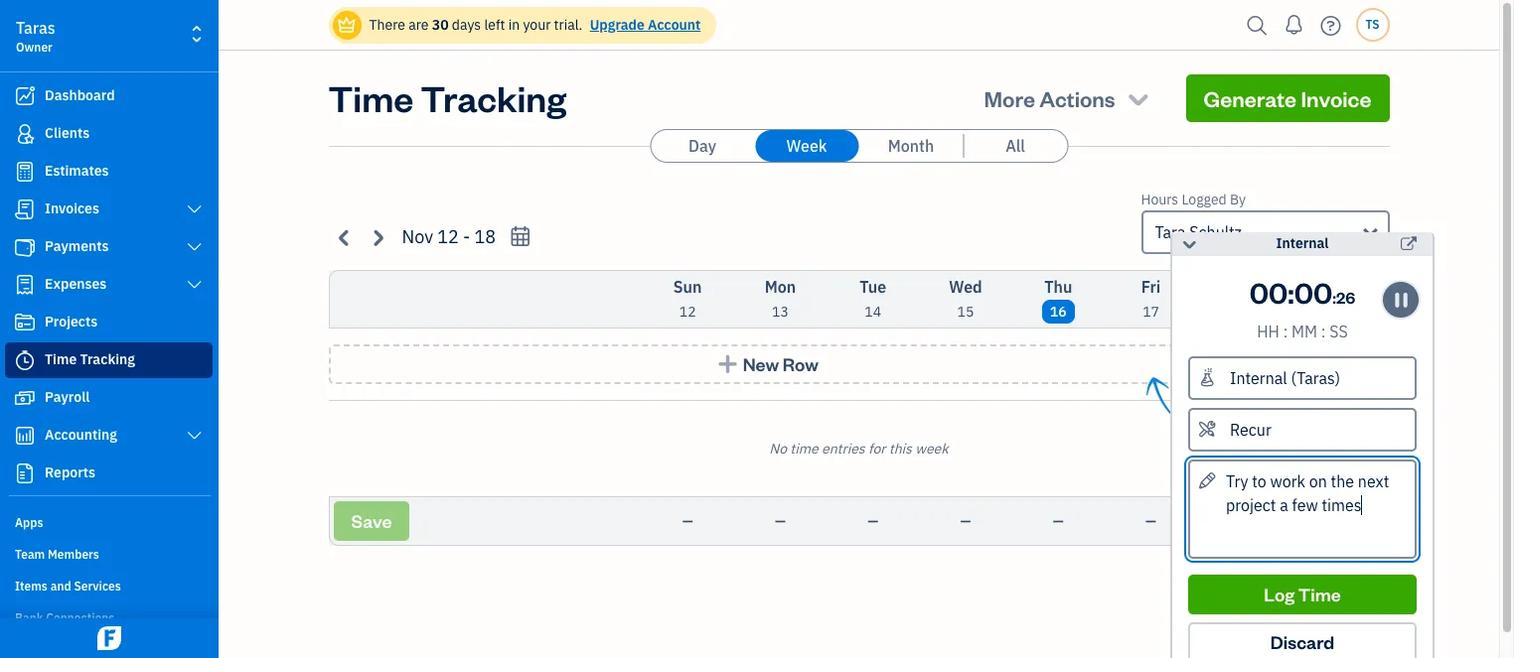 Task type: locate. For each thing, give the bounding box(es) containing it.
0 horizontal spatial 00
[[1250, 273, 1288, 311]]

generate
[[1204, 84, 1297, 112]]

next week image
[[366, 226, 389, 249]]

1 vertical spatial 18
[[1236, 303, 1253, 321]]

time right 'log'
[[1299, 583, 1341, 606]]

12 left the -
[[438, 226, 459, 248]]

—
[[682, 513, 693, 531], [775, 513, 786, 531], [868, 513, 879, 531], [961, 513, 971, 531], [1053, 513, 1064, 531], [1146, 513, 1157, 531], [1239, 513, 1250, 531], [1330, 513, 1341, 531]]

generate invoice
[[1204, 84, 1372, 112]]

this
[[889, 440, 912, 458]]

0 horizontal spatial tracking
[[80, 351, 135, 369]]

nov 12 - 18
[[402, 226, 496, 248]]

16
[[1050, 303, 1067, 321]]

30
[[432, 16, 449, 34]]

day
[[689, 136, 717, 156]]

1 horizontal spatial time tracking
[[328, 75, 567, 121]]

1 vertical spatial tracking
[[80, 351, 135, 369]]

0 horizontal spatial time
[[45, 351, 77, 369]]

chevron large down image up payments link
[[185, 202, 204, 218]]

What are you working on? text field
[[1189, 460, 1417, 560]]

12 inside sun 12
[[680, 303, 696, 321]]

sun
[[674, 277, 702, 297]]

no time entries for this week
[[770, 440, 949, 458]]

chevron large down image inside "accounting" "link"
[[185, 428, 204, 444]]

accounting link
[[5, 418, 213, 454]]

0 vertical spatial chevron large down image
[[185, 240, 204, 255]]

00 : 00 : 26
[[1250, 273, 1356, 311]]

1 chevron large down image from the top
[[185, 240, 204, 255]]

sun 12
[[674, 277, 702, 321]]

12
[[438, 226, 459, 248], [680, 303, 696, 321]]

chevron large down image for invoices
[[185, 202, 204, 218]]

18 down sat in the right top of the page
[[1236, 303, 1253, 321]]

12 down sun
[[680, 303, 696, 321]]

dashboard link
[[5, 79, 213, 114]]

search image
[[1242, 10, 1274, 40]]

2 horizontal spatial time
[[1299, 583, 1341, 606]]

timer image
[[13, 351, 37, 371]]

1 horizontal spatial 00
[[1295, 273, 1333, 311]]

2 vertical spatial time
[[1299, 583, 1341, 606]]

18
[[475, 226, 496, 248], [1236, 303, 1253, 321]]

collapse timer details image
[[1181, 233, 1199, 256]]

payments link
[[5, 230, 213, 265]]

chevron large down image
[[185, 240, 204, 255], [185, 428, 204, 444]]

0 horizontal spatial time tracking
[[45, 351, 135, 369]]

12 for nov
[[438, 226, 459, 248]]

2 — from the left
[[775, 513, 786, 531]]

00
[[1250, 273, 1288, 311], [1295, 273, 1333, 311]]

projects link
[[5, 305, 213, 341]]

0 vertical spatial time
[[328, 75, 414, 121]]

sat 18
[[1232, 277, 1256, 321]]

13
[[772, 303, 789, 321]]

1 vertical spatial chevron large down image
[[185, 428, 204, 444]]

: up 'hh : mm : ss'
[[1288, 273, 1295, 311]]

0 horizontal spatial 18
[[475, 226, 496, 248]]

accounting
[[45, 426, 117, 444]]

time down the there
[[328, 75, 414, 121]]

0 vertical spatial chevron large down image
[[185, 202, 204, 218]]

chevron large down image down payroll link
[[185, 428, 204, 444]]

notifications image
[[1279, 5, 1310, 45]]

all
[[1006, 136, 1026, 156]]

0 horizontal spatial 12
[[438, 226, 459, 248]]

tracking down left
[[421, 75, 567, 121]]

1 horizontal spatial tracking
[[421, 75, 567, 121]]

1 vertical spatial time tracking
[[45, 351, 135, 369]]

chevron large down image down payments link
[[185, 277, 204, 293]]

dashboard image
[[13, 86, 37, 106]]

items
[[15, 579, 48, 594]]

week
[[787, 136, 827, 156]]

tracking
[[421, 75, 567, 121], [80, 351, 135, 369]]

chevron large down image for payments
[[185, 240, 204, 255]]

upgrade account link
[[586, 16, 701, 34]]

tara schultz button
[[1142, 211, 1390, 254]]

thu
[[1045, 277, 1073, 297]]

chevron large down image inside payments link
[[185, 240, 204, 255]]

chevron large down image for expenses
[[185, 277, 204, 293]]

Add a service text field
[[1191, 410, 1415, 450]]

1 vertical spatial chevron large down image
[[185, 277, 204, 293]]

more
[[985, 84, 1036, 112]]

money image
[[13, 389, 37, 408]]

time tracking inside main element
[[45, 351, 135, 369]]

items and services
[[15, 579, 121, 594]]

owner
[[16, 40, 53, 55]]

time
[[328, 75, 414, 121], [45, 351, 77, 369], [1299, 583, 1341, 606]]

members
[[48, 548, 99, 563]]

2 00 from the left
[[1295, 273, 1333, 311]]

00 up hh
[[1250, 273, 1288, 311]]

new row
[[743, 353, 819, 376]]

sat
[[1232, 277, 1256, 297]]

0 vertical spatial 12
[[438, 226, 459, 248]]

tracking inside main element
[[80, 351, 135, 369]]

expenses
[[45, 275, 107, 293]]

2 chevron large down image from the top
[[185, 277, 204, 293]]

: inside 00 : 00 : 26
[[1333, 287, 1337, 308]]

1 vertical spatial 12
[[680, 303, 696, 321]]

chevron large down image inside "expenses" link
[[185, 277, 204, 293]]

1 horizontal spatial 12
[[680, 303, 696, 321]]

week
[[916, 440, 949, 458]]

:
[[1288, 273, 1295, 311], [1333, 287, 1337, 308], [1284, 322, 1288, 342], [1322, 322, 1326, 342]]

1 chevron large down image from the top
[[185, 202, 204, 218]]

2 chevron large down image from the top
[[185, 428, 204, 444]]

payroll
[[45, 389, 90, 407]]

1 horizontal spatial 18
[[1236, 303, 1253, 321]]

chevron large down image for accounting
[[185, 428, 204, 444]]

1 — from the left
[[682, 513, 693, 531]]

pause timer image
[[1388, 289, 1416, 313]]

hh
[[1258, 322, 1280, 342]]

row
[[783, 353, 819, 376]]

chevron large down image inside invoices link
[[185, 202, 204, 218]]

internal
[[1277, 235, 1329, 252]]

hours
[[1142, 191, 1179, 209]]

0 vertical spatial tracking
[[421, 75, 567, 121]]

mon 13
[[765, 277, 796, 321]]

reports
[[45, 464, 95, 482]]

dashboard
[[45, 86, 115, 104]]

schultz
[[1190, 223, 1242, 243]]

18 right the -
[[475, 226, 496, 248]]

plus image
[[717, 355, 739, 375]]

1 vertical spatial time
[[45, 351, 77, 369]]

tracking down projects link at the left of page
[[80, 351, 135, 369]]

estimates
[[45, 162, 109, 180]]

chevron large down image
[[185, 202, 204, 218], [185, 277, 204, 293]]

14
[[865, 303, 882, 321]]

time tracking down projects link at the left of page
[[45, 351, 135, 369]]

3 — from the left
[[868, 513, 879, 531]]

choose a date image
[[509, 226, 532, 248]]

by
[[1230, 191, 1246, 209]]

0 vertical spatial 18
[[475, 226, 496, 248]]

bank connections image
[[15, 610, 213, 626]]

chevron large down image down invoices link
[[185, 240, 204, 255]]

time tracking
[[328, 75, 567, 121], [45, 351, 135, 369]]

tue
[[860, 277, 887, 297]]

generate invoice button
[[1186, 75, 1390, 122]]

invoices
[[45, 200, 99, 218]]

: up 'ss'
[[1333, 287, 1337, 308]]

invoices link
[[5, 192, 213, 228]]

time tracking down 30
[[328, 75, 567, 121]]

00 left 26
[[1295, 273, 1333, 311]]

time right timer image
[[45, 351, 77, 369]]

freshbooks image
[[93, 627, 125, 651]]

entries
[[822, 440, 865, 458]]



Task type: describe. For each thing, give the bounding box(es) containing it.
and
[[50, 579, 71, 594]]

log time button
[[1189, 575, 1417, 615]]

ts
[[1366, 17, 1380, 32]]

clients
[[45, 124, 90, 142]]

estimate image
[[13, 162, 37, 182]]

tue 14
[[860, 277, 887, 321]]

month
[[888, 136, 934, 156]]

apps
[[15, 516, 43, 531]]

team members link
[[5, 540, 213, 570]]

projects
[[45, 313, 98, 331]]

wed
[[949, 277, 983, 297]]

logged
[[1182, 191, 1227, 209]]

4 — from the left
[[961, 513, 971, 531]]

wed 15
[[949, 277, 983, 321]]

0 vertical spatial time tracking
[[328, 75, 567, 121]]

log
[[1265, 583, 1295, 606]]

12 for sun
[[680, 303, 696, 321]]

crown image
[[336, 14, 357, 35]]

client image
[[13, 124, 37, 144]]

thu 16
[[1045, 277, 1073, 321]]

8 — from the left
[[1330, 513, 1341, 531]]

day link
[[651, 130, 754, 162]]

team members
[[15, 548, 99, 563]]

time inside main element
[[45, 351, 77, 369]]

fri 17
[[1142, 277, 1161, 321]]

1 horizontal spatial time
[[328, 75, 414, 121]]

26
[[1337, 287, 1356, 308]]

upgrade
[[590, 16, 645, 34]]

start timer image
[[1289, 355, 1312, 375]]

tara schultz
[[1155, 223, 1242, 243]]

taras
[[16, 18, 55, 38]]

6 — from the left
[[1146, 513, 1157, 531]]

chart image
[[13, 426, 37, 446]]

your
[[523, 16, 551, 34]]

trial.
[[554, 16, 583, 34]]

5 — from the left
[[1053, 513, 1064, 531]]

mon
[[765, 277, 796, 297]]

17
[[1143, 303, 1160, 321]]

expense image
[[13, 275, 37, 295]]

mm
[[1292, 322, 1318, 342]]

clients link
[[5, 116, 213, 152]]

payments
[[45, 238, 109, 255]]

new
[[743, 353, 779, 376]]

open in new window image
[[1401, 233, 1417, 256]]

: left 'ss'
[[1322, 322, 1326, 342]]

previous week image
[[333, 226, 356, 249]]

discard button
[[1189, 623, 1417, 659]]

15
[[958, 303, 974, 321]]

services
[[74, 579, 121, 594]]

fri
[[1142, 277, 1161, 297]]

account
[[648, 16, 701, 34]]

project image
[[13, 313, 37, 333]]

new row button
[[328, 345, 1207, 385]]

chevrondown image
[[1125, 84, 1152, 112]]

reports link
[[5, 456, 213, 492]]

more actions button
[[967, 75, 1170, 122]]

for
[[869, 440, 886, 458]]

left
[[484, 16, 505, 34]]

no
[[770, 440, 787, 458]]

items and services link
[[5, 572, 213, 601]]

ss
[[1330, 322, 1348, 342]]

invoice
[[1301, 84, 1372, 112]]

time inside button
[[1299, 583, 1341, 606]]

actions
[[1040, 84, 1116, 112]]

hh : mm : ss
[[1258, 322, 1348, 342]]

18 inside sat 18
[[1236, 303, 1253, 321]]

invoice image
[[13, 200, 37, 220]]

expenses link
[[5, 267, 213, 303]]

ts button
[[1356, 8, 1390, 42]]

main element
[[0, 0, 283, 659]]

week link
[[755, 130, 859, 162]]

time
[[791, 440, 819, 458]]

go to help image
[[1315, 10, 1347, 40]]

1 00 from the left
[[1250, 273, 1288, 311]]

report image
[[13, 464, 37, 484]]

there are 30 days left in your trial. upgrade account
[[369, 16, 701, 34]]

estimates link
[[5, 154, 213, 190]]

month link
[[860, 130, 963, 162]]

: right hh
[[1284, 322, 1288, 342]]

discard
[[1271, 631, 1335, 654]]

-
[[463, 226, 470, 248]]

time tracking link
[[5, 343, 213, 379]]

apps link
[[5, 508, 213, 538]]

all link
[[964, 130, 1067, 162]]

hours logged by
[[1142, 191, 1246, 209]]

team
[[15, 548, 45, 563]]

days
[[452, 16, 481, 34]]

are
[[409, 16, 429, 34]]

7 — from the left
[[1239, 513, 1250, 531]]

Add a client or project text field
[[1191, 359, 1415, 399]]

taras owner
[[16, 18, 55, 55]]

payment image
[[13, 238, 37, 257]]

nov
[[402, 226, 433, 248]]

tara
[[1155, 223, 1186, 243]]



Task type: vqa. For each thing, say whether or not it's contained in the screenshot.
(UNITED
no



